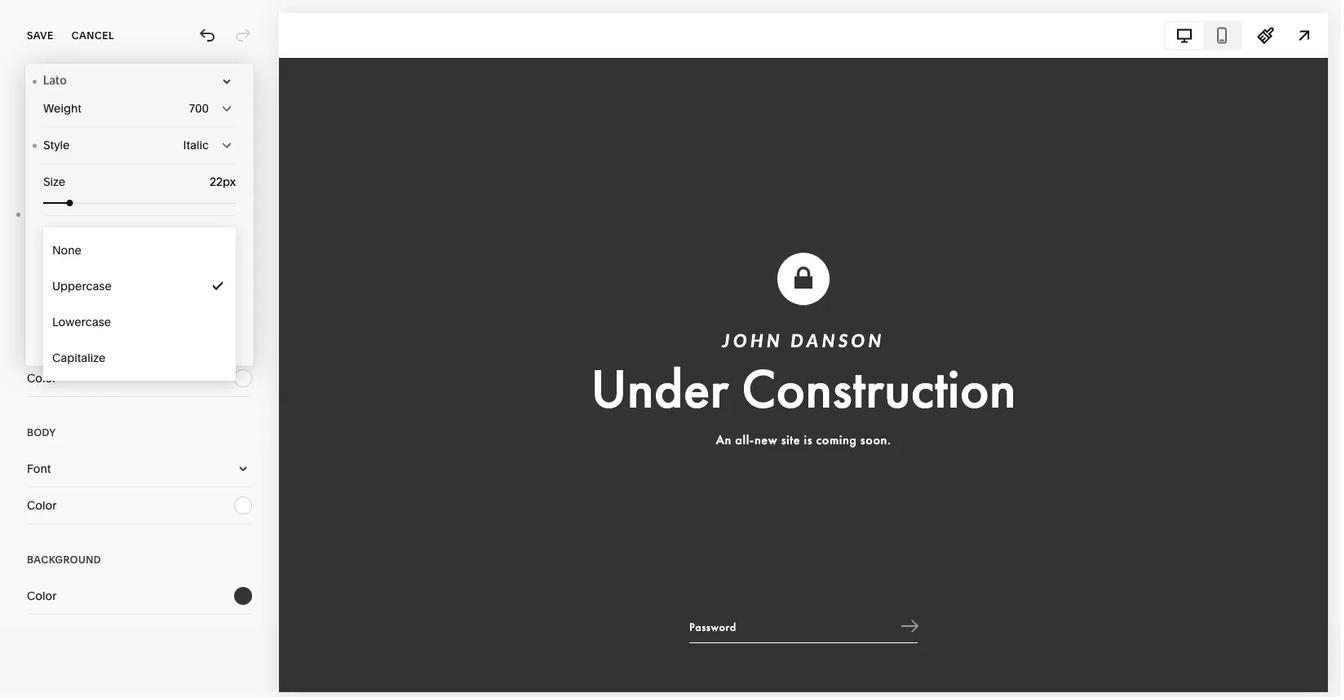 Task type: locate. For each thing, give the bounding box(es) containing it.
1 font button from the top
[[27, 197, 252, 232]]

font up letter
[[27, 208, 51, 221]]

3 font from the top
[[27, 462, 51, 476]]

2 font from the top
[[27, 335, 51, 349]]

color for branding
[[27, 244, 57, 258]]

font button
[[27, 197, 252, 232], [27, 324, 252, 360], [27, 451, 252, 487]]

undo image
[[198, 27, 216, 45]]

font
[[27, 208, 51, 221], [27, 335, 51, 349], [27, 462, 51, 476]]

color
[[27, 244, 57, 258], [27, 372, 57, 385], [27, 499, 57, 513], [27, 589, 57, 603]]

letter
[[43, 227, 74, 241]]

lowercase
[[52, 315, 111, 329]]

page
[[27, 626, 54, 640]]

None field
[[182, 173, 236, 191], [182, 225, 236, 243], [182, 173, 236, 191], [182, 225, 236, 243]]

list box
[[43, 232, 236, 376]]

2 vertical spatial font button
[[27, 451, 252, 487]]

2 color from the top
[[27, 372, 57, 385]]

modal dialog
[[25, 64, 254, 366]]

1 color button from the top
[[27, 233, 252, 269]]

color down capitalize
[[27, 372, 57, 385]]

2 font button from the top
[[27, 324, 252, 360]]

tab list
[[1166, 22, 1241, 49]]

page border
[[27, 626, 94, 640]]

border
[[57, 626, 94, 640]]

3 color from the top
[[27, 499, 57, 513]]

font button for body
[[27, 451, 252, 487]]

branding
[[27, 173, 83, 184]]

color button
[[27, 233, 252, 269], [27, 361, 252, 396], [27, 488, 252, 524], [27, 578, 252, 614]]

color up page
[[27, 589, 57, 603]]

color button for headline
[[27, 361, 252, 396]]

font button for headline
[[27, 324, 252, 360]]

0 vertical spatial font
[[27, 208, 51, 221]]

color up background
[[27, 499, 57, 513]]

font preview image
[[25, 68, 223, 95]]

3 color button from the top
[[27, 488, 252, 524]]

1 color from the top
[[27, 244, 57, 258]]

Search text field
[[27, 107, 252, 143]]

3 font button from the top
[[27, 451, 252, 487]]

text
[[43, 279, 65, 293]]

1 font from the top
[[27, 208, 51, 221]]

1 vertical spatial font
[[27, 335, 51, 349]]

styles
[[27, 71, 93, 99]]

font down body at the left bottom of page
[[27, 462, 51, 476]]

2 vertical spatial font
[[27, 462, 51, 476]]

font down line at the left
[[27, 335, 51, 349]]

font for headline
[[27, 335, 51, 349]]

list box containing none
[[43, 232, 236, 376]]

None range field
[[43, 200, 236, 206], [43, 252, 236, 259], [43, 341, 236, 347], [43, 200, 236, 206], [43, 252, 236, 259], [43, 341, 236, 347]]

4 color button from the top
[[27, 578, 252, 614]]

2 color button from the top
[[27, 361, 252, 396]]

0 vertical spatial font button
[[27, 197, 252, 232]]

background
[[27, 554, 101, 566]]

line height
[[43, 316, 105, 330]]

color down letter
[[27, 244, 57, 258]]

color button for body
[[27, 488, 252, 524]]

1 vertical spatial font button
[[27, 324, 252, 360]]

line
[[43, 316, 66, 330]]



Task type: describe. For each thing, give the bounding box(es) containing it.
size
[[43, 175, 65, 189]]

letter spacing
[[43, 227, 121, 241]]

height
[[69, 316, 105, 330]]

Text Transform field
[[43, 268, 236, 304]]

color for body
[[27, 499, 57, 513]]

body
[[27, 427, 56, 439]]

text transform
[[43, 279, 122, 293]]

uppercase
[[52, 279, 112, 293]]

transform
[[68, 279, 122, 293]]

none
[[52, 243, 82, 257]]

font button for branding
[[27, 197, 252, 232]]

save button
[[27, 18, 54, 54]]

font for branding
[[27, 208, 51, 221]]

font for body
[[27, 462, 51, 476]]

save
[[27, 30, 54, 42]]

cancel
[[72, 30, 114, 42]]

headline
[[27, 300, 79, 312]]

4 color from the top
[[27, 589, 57, 603]]

color for headline
[[27, 372, 57, 385]]

capitalize
[[52, 351, 106, 365]]

spacing
[[77, 227, 121, 241]]

color button for branding
[[27, 233, 252, 269]]

cancel button
[[72, 18, 114, 54]]



Task type: vqa. For each thing, say whether or not it's contained in the screenshot.
Save button on the left top
yes



